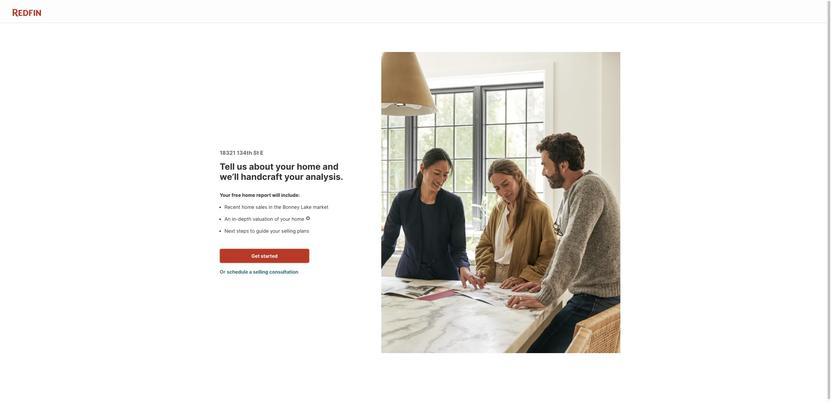 Task type: locate. For each thing, give the bounding box(es) containing it.
1 horizontal spatial selling
[[281, 228, 296, 234]]

home up the plans
[[292, 216, 304, 222]]

your
[[276, 161, 295, 172], [284, 171, 304, 182], [280, 216, 290, 222], [270, 228, 280, 234]]

recent
[[224, 204, 240, 210]]

get started button
[[220, 249, 309, 263]]

selling right a
[[253, 269, 268, 275]]

depth
[[238, 216, 251, 222]]

and
[[323, 161, 339, 172]]

0 horizontal spatial selling
[[253, 269, 268, 275]]

or schedule a selling consultation
[[220, 269, 298, 275]]

sales
[[256, 204, 267, 210]]

home up depth in the left bottom of the page
[[242, 204, 254, 210]]

free
[[232, 192, 241, 198]]

your down of
[[270, 228, 280, 234]]

home left and
[[297, 161, 321, 172]]

home right free
[[242, 192, 255, 198]]

steps
[[236, 228, 249, 234]]

1 vertical spatial selling
[[253, 269, 268, 275]]

a
[[249, 269, 252, 275]]

selling
[[281, 228, 296, 234], [253, 269, 268, 275]]

18321
[[220, 149, 235, 156]]

tell us about your home and we'll handcraft your analysis.
[[220, 161, 343, 182]]

134th
[[237, 149, 252, 156]]

will
[[272, 192, 280, 198]]

0 vertical spatial selling
[[281, 228, 296, 234]]

home
[[297, 161, 321, 172], [242, 192, 255, 198], [242, 204, 254, 210], [292, 216, 304, 222]]

selling left the plans
[[281, 228, 296, 234]]

about
[[249, 161, 274, 172]]

get
[[251, 253, 260, 259]]

schedule a selling consultation button
[[227, 268, 299, 276]]



Task type: vqa. For each thing, say whether or not it's contained in the screenshot.
Lake
yes



Task type: describe. For each thing, give the bounding box(es) containing it.
your right of
[[280, 216, 290, 222]]

lake
[[301, 204, 312, 210]]

your up include:
[[284, 171, 304, 182]]

of
[[274, 216, 279, 222]]

your right about
[[276, 161, 295, 172]]

home inside 'tell us about your home and we'll handcraft your analysis.'
[[297, 161, 321, 172]]

the
[[274, 204, 281, 210]]

18321 134th st e
[[220, 149, 263, 156]]

consultation
[[269, 269, 298, 275]]

handcraft
[[241, 171, 282, 182]]

bonney
[[283, 204, 300, 210]]

analysis.
[[306, 171, 343, 182]]

valuation
[[253, 216, 273, 222]]

st
[[253, 149, 259, 156]]

to
[[250, 228, 255, 234]]

or
[[220, 269, 225, 275]]

started
[[261, 253, 278, 259]]

us
[[237, 161, 247, 172]]

in-
[[232, 216, 238, 222]]

schedule
[[227, 269, 248, 275]]

include:
[[281, 192, 300, 198]]

e
[[260, 149, 263, 156]]

report
[[256, 192, 271, 198]]

an in-depth valuation of your home
[[224, 216, 304, 222]]

in
[[269, 204, 272, 210]]

your
[[220, 192, 230, 198]]

tell
[[220, 161, 235, 172]]

a couple standing near a counter with an agent image
[[381, 52, 620, 353]]

we'll
[[220, 171, 239, 182]]

get started
[[251, 253, 278, 259]]

next steps to guide your selling plans
[[224, 228, 309, 234]]

your free home report will include:
[[220, 192, 300, 198]]

plans
[[297, 228, 309, 234]]

guide
[[256, 228, 269, 234]]

recent home sales in the bonney lake market
[[224, 204, 329, 210]]

market
[[313, 204, 329, 210]]

next
[[224, 228, 235, 234]]

an
[[224, 216, 231, 222]]



